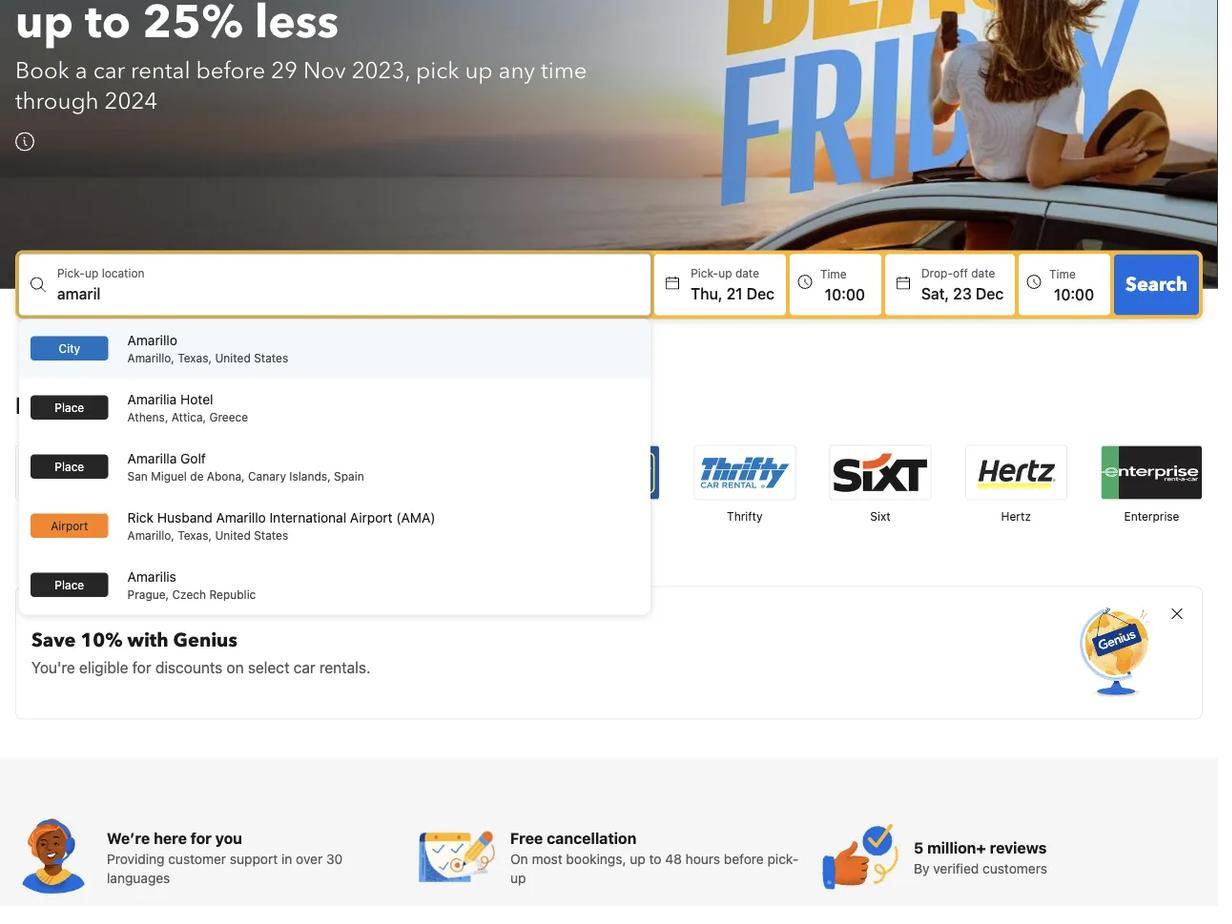 Task type: describe. For each thing, give the bounding box(es) containing it.
golf
[[180, 450, 206, 466]]

through
[[15, 86, 99, 117]]

dollar
[[186, 510, 218, 523]]

before inside free cancellation on most bookings, up to 48 hours before pick- up
[[724, 851, 764, 866]]

popular car hire brands
[[15, 391, 272, 422]]

on
[[510, 851, 528, 866]]

with
[[127, 627, 168, 653]]

most
[[532, 851, 562, 866]]

states inside the amarillo amarillo, texas, united states
[[254, 351, 288, 365]]

2024
[[105, 86, 158, 117]]

amarilla
[[127, 450, 177, 466]]

dollar logo image
[[152, 446, 252, 499]]

drop car off at different location
[[46, 333, 273, 351]]

we're here for you providing customer support in over 30 languages
[[107, 829, 343, 885]]

pick-
[[767, 851, 799, 866]]

providing
[[107, 851, 165, 866]]

amarilla golf san miguel de abona, canary islands, spain
[[127, 450, 364, 483]]

search button
[[1114, 254, 1199, 315]]

car inside save 10% with genius you're eligible for discounts on select car rentals.
[[294, 658, 315, 676]]

cancellation
[[547, 829, 636, 847]]

pick-up date thu, 21 dec
[[691, 266, 774, 302]]

(ama)
[[396, 509, 435, 525]]

hertz
[[1001, 510, 1031, 523]]

0 horizontal spatial airport
[[51, 519, 88, 533]]

airport inside rick husband amarillo international airport (ama) amarillo, texas, united states
[[350, 509, 393, 525]]

amarilis
[[127, 568, 176, 584]]

30
[[326, 851, 343, 866]]

amarillo, inside rick husband amarillo international airport (ama) amarillo, texas, united states
[[127, 529, 174, 542]]

0 vertical spatial location
[[102, 266, 145, 280]]

united inside the amarillo amarillo, texas, united states
[[215, 351, 251, 365]]

canary
[[248, 470, 286, 483]]

23
[[953, 284, 972, 302]]

up inside pick-up date thu, 21 dec
[[718, 266, 732, 280]]

amarilia
[[127, 391, 177, 407]]

thu,
[[691, 284, 723, 302]]

languages
[[107, 870, 170, 885]]

avis
[[327, 510, 349, 523]]

abona,
[[207, 470, 245, 483]]

united inside rick husband amarillo international airport (ama) amarillo, texas, united states
[[215, 529, 251, 542]]

rental
[[131, 55, 190, 87]]

save
[[31, 627, 76, 653]]

enterprise
[[1124, 510, 1179, 523]]

Pick-up location field
[[57, 282, 651, 305]]

on
[[226, 658, 244, 676]]

brands
[[195, 391, 272, 422]]

5 million+ reviews image
[[822, 819, 899, 895]]

select
[[248, 658, 290, 676]]

a
[[75, 55, 87, 87]]

save 10% with genius you're eligible for discounts on select car rentals.
[[31, 627, 371, 676]]

amarillo, inside the amarillo amarillo, texas, united states
[[127, 351, 174, 365]]

any
[[498, 55, 535, 87]]

48
[[665, 851, 682, 866]]

here
[[154, 829, 187, 847]]

place for amarilia
[[55, 401, 84, 414]]

spain
[[334, 470, 364, 483]]

car right city
[[84, 333, 107, 351]]

de
[[190, 470, 204, 483]]

place for amarilla
[[55, 460, 84, 473]]

customers
[[983, 860, 1047, 876]]

czech
[[172, 588, 206, 601]]

pick
[[416, 55, 459, 87]]

free cancellation on most bookings, up to 48 hours before pick- up
[[510, 829, 799, 885]]

list box containing amarillo
[[19, 319, 651, 615]]

5 million+ reviews by verified customers
[[914, 838, 1047, 876]]

texas, inside the amarillo amarillo, texas, united states
[[178, 351, 212, 365]]

million+
[[927, 838, 986, 856]]

verified
[[933, 860, 979, 876]]

city
[[59, 342, 80, 355]]

texas, inside rick husband amarillo international airport (ama) amarillo, texas, united states
[[178, 529, 212, 542]]

book
[[15, 55, 69, 87]]

time
[[541, 55, 587, 87]]

date for 21
[[735, 266, 759, 280]]

san
[[127, 470, 148, 483]]

over
[[296, 851, 323, 866]]

hertz logo image
[[966, 446, 1066, 499]]

greece
[[209, 410, 248, 424]]

rick husband amarillo international airport (ama) amarillo, texas, united states
[[127, 509, 435, 542]]

for inside save 10% with genius you're eligible for discounts on select car rentals.
[[132, 658, 151, 676]]

5
[[914, 838, 924, 856]]

eligible
[[79, 658, 128, 676]]

discounts
[[155, 658, 222, 676]]

10%
[[81, 627, 123, 653]]

islands,
[[289, 470, 331, 483]]

genius
[[173, 627, 237, 653]]

book a car rental before 29 nov 2023, pick up any time through 2024
[[15, 55, 587, 117]]



Task type: locate. For each thing, give the bounding box(es) containing it.
1 vertical spatial before
[[724, 851, 764, 866]]

in
[[281, 851, 292, 866]]

place for amarilis
[[55, 578, 84, 592]]

2 amarillo, from the top
[[127, 529, 174, 542]]

united up brands
[[215, 351, 251, 365]]

texas, down dollar
[[178, 529, 212, 542]]

1 dec from the left
[[747, 284, 774, 302]]

0 vertical spatial states
[[254, 351, 288, 365]]

off
[[953, 266, 968, 280], [111, 333, 131, 351]]

miguel
[[151, 470, 187, 483]]

2 states from the top
[[254, 529, 288, 542]]

free cancellation image
[[419, 819, 495, 895]]

before
[[196, 55, 265, 87], [724, 851, 764, 866]]

29
[[271, 55, 298, 87]]

2 pick- from the left
[[691, 266, 718, 280]]

united
[[215, 351, 251, 365], [215, 529, 251, 542]]

1 vertical spatial texas,
[[178, 529, 212, 542]]

budget
[[47, 510, 86, 523]]

by
[[914, 860, 930, 876]]

republic
[[209, 588, 256, 601]]

2 date from the left
[[971, 266, 995, 280]]

avis logo image
[[288, 446, 388, 499]]

dec inside drop-off date sat, 23 dec
[[976, 284, 1004, 302]]

dec right 23
[[976, 284, 1004, 302]]

drop-off date sat, 23 dec
[[921, 266, 1004, 302]]

0 vertical spatial united
[[215, 351, 251, 365]]

sixt logo image
[[830, 446, 930, 499]]

international
[[270, 509, 346, 525]]

pick- for pick-up location
[[57, 266, 85, 280]]

you're
[[31, 658, 75, 676]]

1 texas, from the top
[[178, 351, 212, 365]]

amarillo
[[127, 332, 177, 347], [216, 509, 266, 525]]

rick
[[127, 509, 154, 525]]

date up 21
[[735, 266, 759, 280]]

21
[[726, 284, 743, 302]]

1 amarillo, from the top
[[127, 351, 174, 365]]

dec for sat, 23 dec
[[976, 284, 1004, 302]]

1 horizontal spatial off
[[953, 266, 968, 280]]

pick- up the thu,
[[691, 266, 718, 280]]

amarillo inside the amarillo amarillo, texas, united states
[[127, 332, 177, 347]]

car right a
[[93, 55, 125, 87]]

airport right avis
[[350, 509, 393, 525]]

3 place from the top
[[55, 578, 84, 592]]

sat,
[[921, 284, 949, 302]]

place up save
[[55, 578, 84, 592]]

states down international
[[254, 529, 288, 542]]

amarillo inside rick husband amarillo international airport (ama) amarillo, texas, united states
[[216, 509, 266, 525]]

date for 23
[[971, 266, 995, 280]]

1 vertical spatial place
[[55, 460, 84, 473]]

0 vertical spatial texas,
[[178, 351, 212, 365]]

states
[[254, 351, 288, 365], [254, 529, 288, 542]]

dec inside pick-up date thu, 21 dec
[[747, 284, 774, 302]]

car
[[93, 55, 125, 87], [84, 333, 107, 351], [107, 391, 140, 422], [294, 658, 315, 676]]

texas,
[[178, 351, 212, 365], [178, 529, 212, 542]]

1 horizontal spatial location
[[217, 333, 273, 351]]

0 vertical spatial for
[[132, 658, 151, 676]]

amarilia hotel athens, attica, greece
[[127, 391, 248, 424]]

0 horizontal spatial date
[[735, 266, 759, 280]]

airport
[[350, 509, 393, 525], [51, 519, 88, 533]]

thrifty
[[727, 510, 763, 523]]

for down with
[[132, 658, 151, 676]]

1 horizontal spatial for
[[190, 829, 212, 847]]

list box
[[19, 319, 651, 615]]

united down dollar
[[215, 529, 251, 542]]

before left "29"
[[196, 55, 265, 87]]

2023,
[[352, 55, 410, 87]]

0 vertical spatial place
[[55, 401, 84, 414]]

2 dec from the left
[[976, 284, 1004, 302]]

car right select
[[294, 658, 315, 676]]

at
[[134, 333, 148, 351]]

for up customer
[[190, 829, 212, 847]]

0 horizontal spatial dec
[[747, 284, 774, 302]]

hire
[[146, 391, 189, 422]]

before left pick-
[[724, 851, 764, 866]]

1 vertical spatial amarillo
[[216, 509, 266, 525]]

amarillo down 'abona,'
[[216, 509, 266, 525]]

drop-
[[921, 266, 953, 280]]

pick- up the drop
[[57, 266, 85, 280]]

states inside rick husband amarillo international airport (ama) amarillo, texas, united states
[[254, 529, 288, 542]]

pick- inside pick-up date thu, 21 dec
[[691, 266, 718, 280]]

0 horizontal spatial location
[[102, 266, 145, 280]]

0 horizontal spatial amarillo
[[127, 332, 177, 347]]

support
[[230, 851, 278, 866]]

up
[[465, 55, 493, 87], [85, 266, 99, 280], [718, 266, 732, 280], [630, 851, 645, 866], [510, 870, 526, 885]]

dec right 21
[[747, 284, 774, 302]]

1 pick- from the left
[[57, 266, 85, 280]]

rentals.
[[319, 658, 371, 676]]

location up "at"
[[102, 266, 145, 280]]

date up 23
[[971, 266, 995, 280]]

date inside drop-off date sat, 23 dec
[[971, 266, 995, 280]]

reviews
[[990, 838, 1047, 856]]

dec
[[747, 284, 774, 302], [976, 284, 1004, 302]]

hours
[[685, 851, 720, 866]]

1 vertical spatial amarillo,
[[127, 529, 174, 542]]

sixt
[[870, 510, 891, 523]]

you
[[215, 829, 242, 847]]

airport down budget logo
[[51, 519, 88, 533]]

off up 23
[[953, 266, 968, 280]]

place up budget
[[55, 460, 84, 473]]

date inside pick-up date thu, 21 dec
[[735, 266, 759, 280]]

1 states from the top
[[254, 351, 288, 365]]

prague,
[[127, 588, 169, 601]]

dec for thu, 21 dec
[[747, 284, 774, 302]]

0 vertical spatial off
[[953, 266, 968, 280]]

texas, down different
[[178, 351, 212, 365]]

budget logo image
[[16, 446, 116, 499]]

0 horizontal spatial pick-
[[57, 266, 85, 280]]

1 place from the top
[[55, 401, 84, 414]]

pick-up location
[[57, 266, 145, 280]]

0 horizontal spatial off
[[111, 333, 131, 351]]

0 vertical spatial amarillo,
[[127, 351, 174, 365]]

1 horizontal spatial before
[[724, 851, 764, 866]]

we're
[[107, 829, 150, 847]]

1 horizontal spatial airport
[[350, 509, 393, 525]]

see terms and conditions for more information image
[[15, 132, 34, 151], [15, 132, 34, 151]]

1 vertical spatial off
[[111, 333, 131, 351]]

1 horizontal spatial pick-
[[691, 266, 718, 280]]

amarillo, down drop car off at different location
[[127, 351, 174, 365]]

2 vertical spatial place
[[55, 578, 84, 592]]

thrifty logo image
[[695, 446, 795, 499]]

free
[[510, 829, 543, 847]]

husband
[[157, 509, 212, 525]]

pick- for pick-up date thu, 21 dec
[[691, 266, 718, 280]]

pick-
[[57, 266, 85, 280], [691, 266, 718, 280]]

2 place from the top
[[55, 460, 84, 473]]

alamo logo image
[[559, 446, 659, 499]]

drop
[[46, 333, 80, 351]]

nov
[[303, 55, 346, 87]]

1 vertical spatial united
[[215, 529, 251, 542]]

to
[[649, 851, 661, 866]]

before inside book a car rental before 29 nov 2023, pick up any time through 2024
[[196, 55, 265, 87]]

amarillo,
[[127, 351, 174, 365], [127, 529, 174, 542]]

1 vertical spatial states
[[254, 529, 288, 542]]

off left "at"
[[111, 333, 131, 351]]

1 vertical spatial for
[[190, 829, 212, 847]]

1 vertical spatial location
[[217, 333, 273, 351]]

place
[[55, 401, 84, 414], [55, 460, 84, 473], [55, 578, 84, 592]]

0 vertical spatial amarillo
[[127, 332, 177, 347]]

off inside drop-off date sat, 23 dec
[[953, 266, 968, 280]]

amarillo amarillo, texas, united states
[[127, 332, 288, 365]]

1 united from the top
[[215, 351, 251, 365]]

1 horizontal spatial date
[[971, 266, 995, 280]]

car left the hire
[[107, 391, 140, 422]]

athens,
[[127, 410, 168, 424]]

2 texas, from the top
[[178, 529, 212, 542]]

0 horizontal spatial for
[[132, 658, 151, 676]]

2 united from the top
[[215, 529, 251, 542]]

customer
[[168, 851, 226, 866]]

amarillo up amarilia at top left
[[127, 332, 177, 347]]

different
[[152, 333, 213, 351]]

car inside book a car rental before 29 nov 2023, pick up any time through 2024
[[93, 55, 125, 87]]

we're here for you image
[[15, 819, 92, 895]]

bookings,
[[566, 851, 626, 866]]

for inside we're here for you providing customer support in over 30 languages
[[190, 829, 212, 847]]

0 horizontal spatial before
[[196, 55, 265, 87]]

up inside book a car rental before 29 nov 2023, pick up any time through 2024
[[465, 55, 493, 87]]

search
[[1126, 271, 1188, 297]]

enterprise logo image
[[1102, 446, 1202, 499]]

location right different
[[217, 333, 273, 351]]

1 horizontal spatial dec
[[976, 284, 1004, 302]]

place down city
[[55, 401, 84, 414]]

states up brands
[[254, 351, 288, 365]]

amarilis prague, czech republic
[[127, 568, 256, 601]]

1 horizontal spatial amarillo
[[216, 509, 266, 525]]

1 date from the left
[[735, 266, 759, 280]]

attica,
[[172, 410, 206, 424]]

amarillo, down rick
[[127, 529, 174, 542]]

0 vertical spatial before
[[196, 55, 265, 87]]

hotel
[[180, 391, 213, 407]]



Task type: vqa. For each thing, say whether or not it's contained in the screenshot.
The Room Is Super Nice, Great Sea View, The Location Is The Best, Swimming Pool Area Is Good. The Hotel Has Everything We Need. My Flight Was At 22H And They Let Us Stay By The Pool The Whole Day.
no



